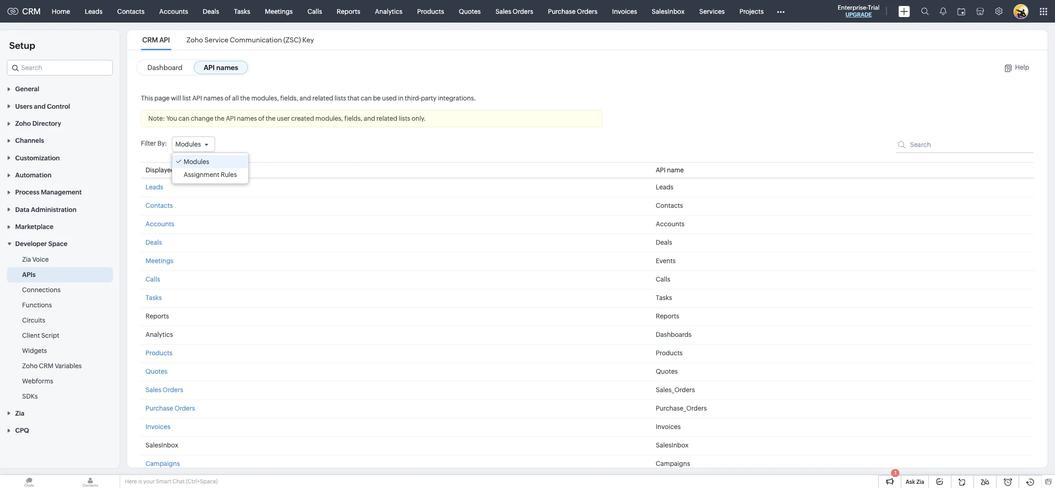 Task type: describe. For each thing, give the bounding box(es) containing it.
help
[[1016, 64, 1030, 71]]

0 vertical spatial sales
[[496, 8, 512, 15]]

1 vertical spatial modules
[[184, 158, 209, 165]]

2 campaigns from the left
[[656, 460, 691, 467]]

crm api link
[[141, 36, 171, 44]]

1 vertical spatial tasks link
[[146, 294, 162, 301]]

home
[[52, 8, 70, 15]]

cpq button
[[0, 422, 120, 439]]

1 horizontal spatial analytics
[[375, 8, 403, 15]]

2 horizontal spatial calls
[[656, 276, 671, 283]]

integrations.
[[438, 94, 476, 102]]

enterprise-
[[838, 4, 869, 11]]

sdks link
[[22, 392, 38, 401]]

general button
[[0, 80, 120, 97]]

0 vertical spatial accounts link
[[152, 0, 196, 22]]

Search text field
[[7, 60, 112, 75]]

zoho directory
[[15, 120, 61, 127]]

1 vertical spatial accounts link
[[146, 220, 174, 228]]

general
[[15, 85, 39, 93]]

1 horizontal spatial calls
[[308, 8, 322, 15]]

signals element
[[935, 0, 953, 23]]

0 vertical spatial leads link
[[77, 0, 110, 22]]

1 horizontal spatial purchase
[[548, 8, 576, 15]]

connections
[[22, 286, 61, 294]]

salesinbox down purchase_orders
[[656, 442, 689, 449]]

users and control
[[15, 103, 70, 110]]

api names link
[[194, 61, 248, 74]]

enterprise-trial upgrade
[[838, 4, 880, 18]]

0 vertical spatial sales orders link
[[489, 0, 541, 22]]

note:
[[148, 115, 165, 122]]

crm for crm
[[22, 6, 41, 16]]

zia for zia voice
[[22, 256, 31, 263]]

here is your smart chat (ctrl+space)
[[125, 478, 218, 485]]

zia voice
[[22, 256, 49, 263]]

0 horizontal spatial invoices
[[146, 423, 171, 430]]

2 horizontal spatial invoices
[[656, 423, 681, 430]]

api left name
[[656, 166, 666, 174]]

0 vertical spatial can
[[361, 94, 372, 102]]

0 horizontal spatial tasks
[[146, 294, 162, 301]]

reports link
[[330, 0, 368, 22]]

1 vertical spatial sales orders
[[146, 386, 183, 394]]

0 vertical spatial meetings
[[265, 8, 293, 15]]

customization
[[15, 154, 60, 162]]

(zsc)
[[284, 36, 301, 44]]

projects link
[[733, 0, 772, 22]]

0 vertical spatial fields,
[[280, 94, 299, 102]]

search element
[[916, 0, 935, 23]]

tabs
[[183, 166, 196, 174]]

zia for zia
[[15, 410, 24, 417]]

space
[[48, 240, 68, 248]]

sdks
[[22, 393, 38, 400]]

process management
[[15, 189, 82, 196]]

0 horizontal spatial related
[[313, 94, 334, 102]]

dashboard
[[147, 64, 183, 71]]

zoho directory button
[[0, 115, 120, 132]]

1 horizontal spatial reports
[[337, 8, 361, 15]]

the for of
[[240, 94, 250, 102]]

0 vertical spatial of
[[225, 94, 231, 102]]

1 horizontal spatial leads link
[[146, 183, 163, 191]]

data administration
[[15, 206, 77, 213]]

developer space region
[[0, 252, 120, 404]]

1 horizontal spatial related
[[377, 115, 398, 122]]

users
[[15, 103, 32, 110]]

the for names
[[266, 115, 276, 122]]

1 horizontal spatial deals link
[[196, 0, 227, 22]]

crm inside zoho crm variables link
[[39, 362, 53, 370]]

2 vertical spatial zia
[[917, 479, 925, 485]]

marketplace
[[15, 223, 53, 230]]

zoho service communication (zsc) key
[[187, 36, 314, 44]]

directory
[[32, 120, 61, 127]]

Other Modules field
[[772, 4, 791, 19]]

projects
[[740, 8, 764, 15]]

automation button
[[0, 166, 120, 183]]

zoho for zoho service communication (zsc) key
[[187, 36, 203, 44]]

1
[[895, 470, 897, 476]]

assignment
[[184, 171, 220, 178]]

1 vertical spatial contacts link
[[146, 202, 173, 209]]

as
[[197, 166, 204, 174]]

0 horizontal spatial can
[[179, 115, 190, 122]]

1 horizontal spatial tasks link
[[227, 0, 258, 22]]

widgets link
[[22, 346, 47, 356]]

1 vertical spatial deals link
[[146, 239, 162, 246]]

0 vertical spatial quotes link
[[452, 0, 489, 22]]

customization button
[[0, 149, 120, 166]]

1 horizontal spatial meetings link
[[258, 0, 300, 22]]

be
[[373, 94, 381, 102]]

chats image
[[0, 475, 58, 488]]

api right list on the left
[[192, 94, 202, 102]]

0 horizontal spatial leads
[[85, 8, 103, 15]]

client script
[[22, 332, 59, 339]]

1 vertical spatial sales
[[146, 386, 161, 394]]

1 horizontal spatial deals
[[203, 8, 219, 15]]

1 horizontal spatial calls link
[[300, 0, 330, 22]]

data administration button
[[0, 201, 120, 218]]

zoho service communication (zsc) key link
[[185, 36, 316, 44]]

developer space button
[[0, 235, 120, 252]]

0 horizontal spatial calls
[[146, 276, 160, 283]]

rules
[[221, 171, 237, 178]]

2 horizontal spatial reports
[[656, 312, 680, 320]]

voice
[[32, 256, 49, 263]]

1 vertical spatial quotes link
[[146, 368, 168, 375]]

only.
[[412, 115, 426, 122]]

created
[[291, 115, 314, 122]]

1 horizontal spatial contacts
[[146, 202, 173, 209]]

script
[[41, 332, 59, 339]]

1 vertical spatial invoices link
[[146, 423, 171, 430]]

by:
[[158, 140, 167, 147]]

webforms link
[[22, 377, 53, 386]]

create menu image
[[899, 6, 911, 17]]

sales_orders
[[656, 386, 696, 394]]

cpq
[[15, 427, 29, 434]]

signals image
[[941, 7, 947, 15]]

profile image
[[1014, 4, 1029, 19]]

service
[[205, 36, 229, 44]]

0 horizontal spatial reports
[[146, 312, 169, 320]]

names inside 'link'
[[216, 64, 238, 71]]

2 horizontal spatial tasks
[[656, 294, 673, 301]]

1 horizontal spatial in
[[398, 94, 404, 102]]

purchase_orders
[[656, 405, 707, 412]]

apis link
[[22, 270, 36, 280]]

trial
[[869, 4, 880, 11]]

zoho for zoho directory
[[15, 120, 31, 127]]

2 horizontal spatial leads
[[656, 183, 674, 191]]

api names
[[204, 64, 238, 71]]

0 horizontal spatial quotes
[[146, 368, 168, 375]]

client script link
[[22, 331, 59, 340]]

events
[[656, 257, 676, 265]]

1 horizontal spatial leads
[[146, 183, 163, 191]]

developer
[[15, 240, 47, 248]]

apis
[[22, 271, 36, 279]]

key
[[303, 36, 314, 44]]

api name
[[656, 166, 684, 174]]

connections link
[[22, 285, 61, 295]]

2 horizontal spatial and
[[364, 115, 375, 122]]

Search text field
[[896, 136, 1035, 153]]

1 vertical spatial analytics
[[146, 331, 173, 338]]

search image
[[922, 7, 930, 15]]

here
[[125, 478, 137, 485]]

filter
[[141, 140, 156, 147]]

administration
[[31, 206, 77, 213]]

0 horizontal spatial purchase orders
[[146, 405, 195, 412]]

list
[[183, 94, 191, 102]]

2 horizontal spatial quotes
[[656, 368, 678, 375]]

1 vertical spatial meetings
[[146, 257, 173, 265]]



Task type: vqa. For each thing, say whether or not it's contained in the screenshot.


Task type: locate. For each thing, give the bounding box(es) containing it.
leads
[[85, 8, 103, 15], [146, 183, 163, 191], [656, 183, 674, 191]]

leads down api name
[[656, 183, 674, 191]]

users and control button
[[0, 97, 120, 115]]

1 horizontal spatial purchase orders
[[548, 8, 598, 15]]

(ctrl+space)
[[186, 478, 218, 485]]

process
[[15, 189, 39, 196]]

tree
[[172, 153, 249, 183]]

lists
[[335, 94, 346, 102], [399, 115, 411, 122]]

name
[[667, 166, 684, 174]]

services
[[700, 8, 725, 15]]

related up created
[[313, 94, 334, 102]]

1 horizontal spatial sales orders link
[[489, 0, 541, 22]]

2 horizontal spatial the
[[266, 115, 276, 122]]

0 horizontal spatial products link
[[146, 349, 173, 357]]

meetings link
[[258, 0, 300, 22], [146, 257, 173, 265]]

2 vertical spatial crm
[[39, 362, 53, 370]]

zoho inside dropdown button
[[15, 120, 31, 127]]

communication
[[230, 36, 282, 44]]

1 horizontal spatial and
[[300, 94, 311, 102]]

analytics link
[[368, 0, 410, 22]]

circuits
[[22, 317, 45, 324]]

is
[[138, 478, 142, 485]]

lists left only.
[[399, 115, 411, 122]]

and right users
[[34, 103, 46, 110]]

1 vertical spatial zoho
[[15, 120, 31, 127]]

leads link down displayed
[[146, 183, 163, 191]]

crm
[[22, 6, 41, 16], [142, 36, 158, 44], [39, 362, 53, 370]]

1 horizontal spatial purchase orders link
[[541, 0, 605, 22]]

zia button
[[0, 404, 120, 422]]

displayed
[[146, 166, 175, 174]]

zia inside dropdown button
[[15, 410, 24, 417]]

1 vertical spatial names
[[204, 94, 224, 102]]

data
[[15, 206, 29, 213]]

zoho down widgets link
[[22, 362, 38, 370]]

third-
[[405, 94, 421, 102]]

0 horizontal spatial meetings link
[[146, 257, 173, 265]]

purchase orders
[[548, 8, 598, 15], [146, 405, 195, 412]]

smart
[[156, 478, 171, 485]]

products link
[[410, 0, 452, 22], [146, 349, 173, 357]]

list containing crm api
[[134, 30, 323, 50]]

assignment rules
[[184, 171, 237, 178]]

the left user
[[266, 115, 276, 122]]

1 vertical spatial modules,
[[316, 115, 343, 122]]

1 horizontal spatial quotes link
[[452, 0, 489, 22]]

0 horizontal spatial deals
[[146, 239, 162, 246]]

leads link
[[77, 0, 110, 22], [146, 183, 163, 191]]

modules up tabs
[[175, 141, 201, 148]]

channels
[[15, 137, 44, 144]]

invoices down purchase_orders
[[656, 423, 681, 430]]

0 horizontal spatial lists
[[335, 94, 346, 102]]

2 vertical spatial names
[[237, 115, 257, 122]]

1 horizontal spatial lists
[[399, 115, 411, 122]]

ask
[[906, 479, 916, 485]]

salesinbox left services link
[[652, 8, 685, 15]]

control
[[47, 103, 70, 110]]

0 horizontal spatial sales orders
[[146, 386, 183, 394]]

crm for crm api
[[142, 36, 158, 44]]

0 vertical spatial modules
[[175, 141, 201, 148]]

zia inside developer space region
[[22, 256, 31, 263]]

0 horizontal spatial and
[[34, 103, 46, 110]]

in left tabs
[[176, 166, 182, 174]]

None field
[[7, 60, 113, 76]]

1 vertical spatial in
[[176, 166, 182, 174]]

2 horizontal spatial products
[[656, 349, 683, 357]]

displayed in tabs as
[[146, 166, 204, 174]]

1 horizontal spatial invoices
[[613, 8, 638, 15]]

0 horizontal spatial meetings
[[146, 257, 173, 265]]

0 horizontal spatial modules,
[[251, 94, 279, 102]]

2 horizontal spatial deals
[[656, 239, 673, 246]]

leads down displayed
[[146, 183, 163, 191]]

0 vertical spatial deals link
[[196, 0, 227, 22]]

0 vertical spatial purchase orders
[[548, 8, 598, 15]]

1 horizontal spatial sales
[[496, 8, 512, 15]]

api inside list
[[159, 36, 170, 44]]

2 horizontal spatial contacts
[[656, 202, 684, 209]]

tasks
[[234, 8, 250, 15], [146, 294, 162, 301], [656, 294, 673, 301]]

tasks inside tasks link
[[234, 8, 250, 15]]

related down used
[[377, 115, 398, 122]]

leads link right home
[[77, 0, 110, 22]]

lists left that
[[335, 94, 346, 102]]

zoho left service
[[187, 36, 203, 44]]

related
[[313, 94, 334, 102], [377, 115, 398, 122]]

calls link
[[300, 0, 330, 22], [146, 276, 160, 283]]

and down be
[[364, 115, 375, 122]]

and up created
[[300, 94, 311, 102]]

that
[[348, 94, 360, 102]]

quotes link
[[452, 0, 489, 22], [146, 368, 168, 375]]

1 vertical spatial calls link
[[146, 276, 160, 283]]

1 horizontal spatial products link
[[410, 0, 452, 22]]

0 horizontal spatial products
[[146, 349, 173, 357]]

1 vertical spatial meetings link
[[146, 257, 173, 265]]

0 horizontal spatial quotes link
[[146, 368, 168, 375]]

your
[[143, 478, 155, 485]]

1 vertical spatial purchase orders
[[146, 405, 195, 412]]

purchase
[[548, 8, 576, 15], [146, 405, 173, 412]]

zoho crm variables
[[22, 362, 82, 370]]

crm up the dashboard
[[142, 36, 158, 44]]

crm api
[[142, 36, 170, 44]]

fields, down that
[[345, 115, 363, 122]]

0 horizontal spatial calls link
[[146, 276, 160, 283]]

this
[[141, 94, 153, 102]]

0 vertical spatial modules,
[[251, 94, 279, 102]]

invoices link
[[605, 0, 645, 22], [146, 423, 171, 430]]

1 vertical spatial sales orders link
[[146, 386, 183, 394]]

1 horizontal spatial quotes
[[459, 8, 481, 15]]

in right used
[[398, 94, 404, 102]]

0 horizontal spatial contacts
[[117, 8, 145, 15]]

channels button
[[0, 132, 120, 149]]

of
[[225, 94, 231, 102], [258, 115, 265, 122]]

0 vertical spatial invoices link
[[605, 0, 645, 22]]

1 vertical spatial of
[[258, 115, 265, 122]]

zoho inside list
[[187, 36, 203, 44]]

0 vertical spatial lists
[[335, 94, 346, 102]]

deals link
[[196, 0, 227, 22], [146, 239, 162, 246]]

management
[[41, 189, 82, 196]]

2 vertical spatial zoho
[[22, 362, 38, 370]]

used
[[382, 94, 397, 102]]

api inside 'link'
[[204, 64, 215, 71]]

contacts down displayed
[[146, 202, 173, 209]]

0 horizontal spatial leads link
[[77, 0, 110, 22]]

contacts link up crm api at the left top of page
[[110, 0, 152, 22]]

1 horizontal spatial sales orders
[[496, 8, 534, 15]]

0 horizontal spatial the
[[215, 115, 225, 122]]

contacts image
[[61, 475, 119, 488]]

0 vertical spatial calls link
[[300, 0, 330, 22]]

0 horizontal spatial sales orders link
[[146, 386, 183, 394]]

create menu element
[[894, 0, 916, 22]]

functions
[[22, 302, 52, 309]]

leads right home
[[85, 8, 103, 15]]

calls
[[308, 8, 322, 15], [146, 276, 160, 283], [656, 276, 671, 283]]

note: you can change the api names of the user created modules, fields, and related lists only.
[[148, 115, 426, 122]]

modules, up user
[[251, 94, 279, 102]]

0 horizontal spatial purchase orders link
[[146, 405, 195, 412]]

1 horizontal spatial can
[[361, 94, 372, 102]]

campaigns link
[[146, 460, 180, 467]]

orders
[[513, 8, 534, 15], [577, 8, 598, 15], [163, 386, 183, 394], [175, 405, 195, 412]]

fields, up note: you can change the api names of the user created modules, fields, and related lists only.
[[280, 94, 299, 102]]

party
[[421, 94, 437, 102]]

1 vertical spatial crm
[[142, 36, 158, 44]]

zoho down users
[[15, 120, 31, 127]]

api down all
[[226, 115, 236, 122]]

1 horizontal spatial invoices link
[[605, 0, 645, 22]]

1 vertical spatial purchase
[[146, 405, 173, 412]]

zia left voice
[[22, 256, 31, 263]]

profile element
[[1009, 0, 1035, 22]]

zoho inside developer space region
[[22, 362, 38, 370]]

1 campaigns from the left
[[146, 460, 180, 467]]

0 vertical spatial contacts link
[[110, 0, 152, 22]]

modules, right created
[[316, 115, 343, 122]]

all
[[232, 94, 239, 102]]

automation
[[15, 171, 52, 179]]

salesinbox up campaigns link
[[146, 442, 178, 449]]

services link
[[692, 0, 733, 22]]

modules inside field
[[175, 141, 201, 148]]

reports
[[337, 8, 361, 15], [146, 312, 169, 320], [656, 312, 680, 320]]

upgrade
[[846, 12, 873, 18]]

change
[[191, 115, 214, 122]]

circuits link
[[22, 316, 45, 325]]

zoho
[[187, 36, 203, 44], [15, 120, 31, 127], [22, 362, 38, 370]]

Modules field
[[172, 136, 215, 152]]

1 horizontal spatial campaigns
[[656, 460, 691, 467]]

list
[[134, 30, 323, 50]]

the right all
[[240, 94, 250, 102]]

accounts link
[[152, 0, 196, 22], [146, 220, 174, 228]]

in
[[398, 94, 404, 102], [176, 166, 182, 174]]

0 vertical spatial and
[[300, 94, 311, 102]]

user
[[277, 115, 290, 122]]

crm link
[[7, 6, 41, 16]]

1 horizontal spatial products
[[417, 8, 444, 15]]

crm left home link
[[22, 6, 41, 16]]

invoices up campaigns link
[[146, 423, 171, 430]]

1 vertical spatial products link
[[146, 349, 173, 357]]

page
[[155, 94, 170, 102]]

filter by:
[[141, 140, 167, 147]]

and
[[300, 94, 311, 102], [34, 103, 46, 110], [364, 115, 375, 122]]

modules up as
[[184, 158, 209, 165]]

0 vertical spatial purchase orders link
[[541, 0, 605, 22]]

0 horizontal spatial tasks link
[[146, 294, 162, 301]]

can right you
[[179, 115, 190, 122]]

0 vertical spatial meetings link
[[258, 0, 300, 22]]

zoho for zoho crm variables
[[22, 362, 38, 370]]

the right change
[[215, 115, 225, 122]]

0 vertical spatial purchase
[[548, 8, 576, 15]]

api
[[159, 36, 170, 44], [204, 64, 215, 71], [192, 94, 202, 102], [226, 115, 236, 122], [656, 166, 666, 174]]

deals
[[203, 8, 219, 15], [146, 239, 162, 246], [656, 239, 673, 246]]

0 horizontal spatial analytics
[[146, 331, 173, 338]]

meetings
[[265, 8, 293, 15], [146, 257, 173, 265]]

names down service
[[216, 64, 238, 71]]

2 vertical spatial and
[[364, 115, 375, 122]]

0 horizontal spatial invoices link
[[146, 423, 171, 430]]

1 vertical spatial leads link
[[146, 183, 163, 191]]

of left user
[[258, 115, 265, 122]]

names left all
[[204, 94, 224, 102]]

api up the dashboard
[[159, 36, 170, 44]]

can left be
[[361, 94, 372, 102]]

variables
[[55, 362, 82, 370]]

contacts up crm api at the left top of page
[[117, 8, 145, 15]]

setup
[[9, 40, 35, 51]]

0 horizontal spatial deals link
[[146, 239, 162, 246]]

zoho crm variables link
[[22, 362, 82, 371]]

process management button
[[0, 183, 120, 201]]

0 vertical spatial analytics
[[375, 8, 403, 15]]

quotes
[[459, 8, 481, 15], [146, 368, 168, 375], [656, 368, 678, 375]]

of left all
[[225, 94, 231, 102]]

api down service
[[204, 64, 215, 71]]

contacts link down displayed
[[146, 202, 173, 209]]

calendar image
[[958, 8, 966, 15]]

0 horizontal spatial campaigns
[[146, 460, 180, 467]]

crm up webforms
[[39, 362, 53, 370]]

sales orders
[[496, 8, 534, 15], [146, 386, 183, 394]]

0 vertical spatial names
[[216, 64, 238, 71]]

modules
[[175, 141, 201, 148], [184, 158, 209, 165]]

contacts link
[[110, 0, 152, 22], [146, 202, 173, 209]]

and inside users and control dropdown button
[[34, 103, 46, 110]]

1 vertical spatial zia
[[15, 410, 24, 417]]

marketplace button
[[0, 218, 120, 235]]

contacts down api name
[[656, 202, 684, 209]]

campaigns
[[146, 460, 180, 467], [656, 460, 691, 467]]

crm inside list
[[142, 36, 158, 44]]

zia right the 'ask'
[[917, 479, 925, 485]]

names down all
[[237, 115, 257, 122]]

products inside the "products" link
[[417, 8, 444, 15]]

invoices left salesinbox link
[[613, 8, 638, 15]]

zia up "cpq"
[[15, 410, 24, 417]]

0 vertical spatial products link
[[410, 0, 452, 22]]

tree containing modules
[[172, 153, 249, 183]]

developer space
[[15, 240, 68, 248]]

1 vertical spatial fields,
[[345, 115, 363, 122]]



